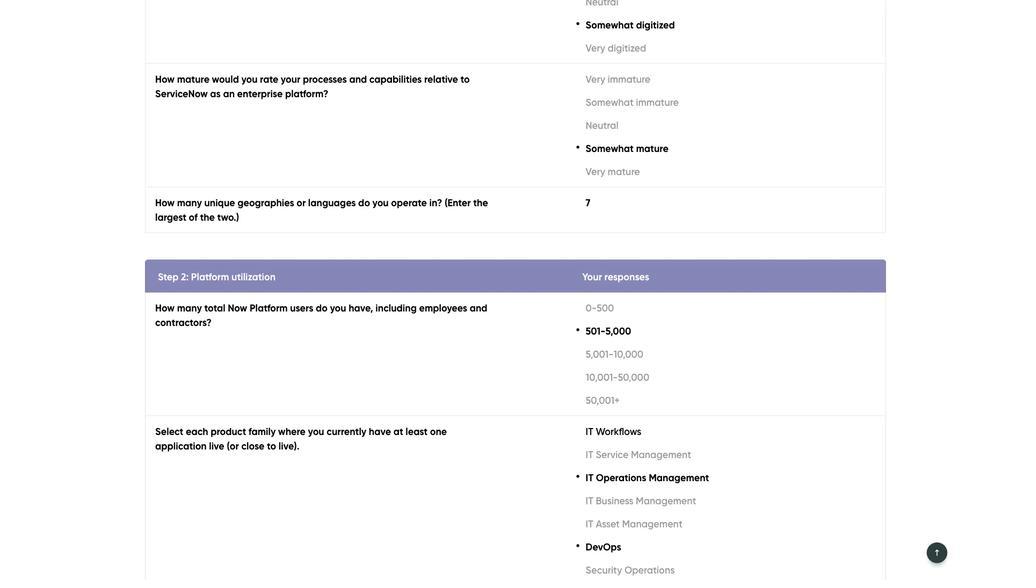 Task type: locate. For each thing, give the bounding box(es) containing it.
1 horizontal spatial now
[[669, 285, 689, 297]]

world
[[116, 528, 138, 539]]

management up it operations management
[[631, 448, 691, 460]]

how inside 'how many unique geographies or languages do you operate in? (enter the largest of the two.)'
[[155, 196, 175, 208]]

0 vertical spatial somewhat
[[586, 19, 634, 31]]

now inside your servicenow® platform team establishes, maintains, and extends servicenow as a strategic business platform in your organization. the strongest servicenow platform teams have the right number of people with the skills to support the now platform®.
[[669, 285, 689, 297]]

servicenow down practices
[[155, 87, 208, 99]]

get
[[462, 329, 477, 340]]

0 horizontal spatial team
[[586, 256, 609, 268]]

your
[[462, 256, 481, 268], [582, 271, 602, 282]]

mature inside 'how mature would you rate your processes and capabilities relative to servicenow as an enterprise platform?'
[[177, 73, 210, 85]]

to right relative
[[461, 73, 470, 85]]

your
[[281, 73, 300, 85], [552, 271, 571, 282], [817, 314, 836, 326]]

0 vertical spatial many
[[177, 196, 202, 208]]

would
[[212, 73, 239, 85]]

1 vertical spatial how
[[155, 196, 175, 208]]

your inside your servicenow® platform team establishes, maintains, and extends servicenow as a strategic business platform in your organization. the strongest servicenow platform teams have the right number of people with the skills to support the now platform®.
[[552, 271, 571, 282]]

3 how from the top
[[155, 302, 175, 314]]

it
[[586, 425, 593, 437], [586, 448, 593, 460], [586, 471, 594, 483], [586, 495, 593, 506], [586, 518, 593, 529]]

1 vertical spatial the
[[99, 528, 114, 539]]

the inside your servicenow® platform team establishes, maintains, and extends servicenow as a strategic business platform in your organization. the strongest servicenow platform teams have the right number of people with the skills to support the now platform®.
[[633, 271, 650, 282]]

0 horizontal spatial a
[[480, 329, 486, 340]]

0 vertical spatial immature
[[608, 73, 651, 85]]

0 vertical spatial how
[[155, 73, 175, 85]]

you inside how many total now platform users do you have, including employees and contractors?
[[330, 302, 346, 314]]

2 vertical spatial very
[[586, 165, 605, 177]]

many inside how many total now platform users do you have, including employees and contractors?
[[177, 302, 202, 314]]

the down the establishes,
[[633, 271, 650, 282]]

very mature
[[586, 165, 640, 177]]

team up estimate
[[537, 314, 562, 326]]

platform inside use the platform team estimator to find out how many people you need to build your team and get a shareable estimate report.
[[498, 314, 535, 326]]

and up use
[[470, 302, 487, 314]]

estimator down very mature
[[557, 189, 708, 232]]

somewhat up very mature
[[586, 142, 634, 154]]

0 vertical spatial with
[[543, 285, 562, 297]]

step 2: platform utilization
[[158, 271, 276, 282]]

total
[[204, 302, 225, 314]]

2 horizontal spatial your
[[817, 314, 836, 326]]

your right build
[[817, 314, 836, 326]]

of right number
[[498, 285, 507, 297]]

0 vertical spatial people
[[510, 285, 541, 297]]

it for it operations management
[[586, 471, 594, 483]]

it left the service
[[586, 448, 593, 460]]

1 horizontal spatial team
[[839, 314, 862, 326]]

family
[[249, 425, 276, 437]]

1 horizontal spatial have
[[820, 271, 842, 282]]

0 horizontal spatial your
[[462, 256, 481, 268]]

1 vertical spatial with
[[165, 528, 182, 539]]

a
[[838, 256, 844, 268], [480, 329, 486, 340]]

do inside 'how many unique geographies or languages do you operate in? (enter the largest of the two.)'
[[358, 196, 370, 208]]

all left rights
[[621, 551, 627, 559]]

many up contractors? on the bottom
[[177, 302, 202, 314]]

4 it from the top
[[586, 495, 593, 506]]

your for use
[[817, 314, 836, 326]]

servicenow
[[637, 67, 689, 79], [155, 87, 208, 99], [462, 145, 649, 187], [770, 256, 822, 268], [696, 271, 747, 282]]

you right where
[[308, 425, 324, 437]]

1 vertical spatial your
[[552, 271, 571, 282]]

you up enterprise
[[241, 73, 258, 85]]

1 horizontal spatial your
[[582, 271, 602, 282]]

1 horizontal spatial the
[[633, 271, 650, 282]]

servicenow up 7
[[462, 145, 649, 187]]

0 vertical spatial the
[[633, 271, 650, 282]]

your inside use the platform team estimator to find out how many people you need to build your team and get a shareable estimate report.
[[817, 314, 836, 326]]

servicenow.
[[584, 551, 619, 559]]

do right languages
[[358, 196, 370, 208]]

with right works
[[165, 528, 182, 539]]

1 vertical spatial team
[[839, 314, 862, 326]]

with down in
[[543, 285, 562, 297]]

you left operate
[[373, 196, 389, 208]]

rate
[[260, 73, 278, 85]]

in?
[[429, 196, 442, 208]]

0 horizontal spatial have
[[369, 425, 391, 437]]

somewhat
[[586, 19, 634, 31], [586, 96, 634, 108], [586, 142, 634, 154]]

services link
[[469, 58, 505, 88]]

0 horizontal spatial of
[[189, 211, 198, 223]]

now
[[669, 285, 689, 297], [228, 302, 247, 314]]

immature for very immature
[[608, 73, 651, 85]]

many for total
[[177, 302, 202, 314]]

mature for somewhat
[[636, 142, 669, 154]]

1 horizontal spatial do
[[358, 196, 370, 208]]

1 somewhat from the top
[[586, 19, 634, 31]]

1 horizontal spatial platform
[[546, 256, 583, 268]]

webinars
[[395, 67, 437, 79]]

to inside "select each product family where you currently have at least one application live (or close to live)."
[[267, 440, 276, 452]]

to down organization. on the right
[[603, 285, 613, 297]]

platform down "servicenow®"
[[502, 271, 539, 282]]

management for it business management
[[636, 495, 696, 506]]

it for it service management
[[586, 448, 593, 460]]

team up organization. on the right
[[586, 256, 609, 268]]

to
[[461, 73, 470, 85], [603, 285, 613, 297], [608, 314, 617, 326], [781, 314, 791, 326], [267, 440, 276, 452]]

very for very immature
[[586, 73, 605, 85]]

and down right
[[864, 314, 882, 326]]

2 vertical spatial your
[[817, 314, 836, 326]]

strongest
[[652, 271, 693, 282]]

your for your responses
[[582, 271, 602, 282]]

somewhat up very digitized
[[586, 19, 634, 31]]

very
[[586, 42, 605, 54], [586, 73, 605, 85], [586, 165, 605, 177]]

operations
[[596, 471, 646, 483], [625, 564, 675, 576]]

0 vertical spatial of
[[189, 211, 198, 223]]

501-
[[586, 325, 606, 337]]

team inside servicenow platform team estimator
[[462, 189, 548, 232]]

0 horizontal spatial people
[[510, 285, 541, 297]]

right
[[861, 271, 882, 282]]

services
[[469, 67, 505, 79]]

platform
[[546, 256, 583, 268], [502, 271, 539, 282], [750, 271, 787, 282]]

10,000
[[614, 348, 644, 360]]

teams
[[790, 271, 818, 282]]

your right in
[[552, 271, 571, 282]]

it left business at the right
[[586, 495, 593, 506]]

security operations
[[586, 564, 675, 576]]

somewhat for neutral
[[586, 96, 634, 108]]

have left at
[[369, 425, 391, 437]]

very immature
[[586, 73, 651, 85]]

have right the teams
[[820, 271, 842, 282]]

0 horizontal spatial platform
[[502, 271, 539, 282]]

0 vertical spatial have
[[820, 271, 842, 282]]

do for users
[[316, 302, 328, 314]]

somewhat up 'neutral'
[[586, 96, 634, 108]]

people down platform®.
[[704, 314, 735, 326]]

0 vertical spatial operations
[[596, 471, 646, 483]]

immature
[[608, 73, 651, 85], [636, 96, 679, 108]]

0 vertical spatial team
[[462, 189, 548, 232]]

shareable
[[488, 329, 533, 340]]

how up contractors? on the bottom
[[155, 302, 175, 314]]

0 vertical spatial digitized
[[636, 19, 675, 31]]

1 vertical spatial somewhat
[[586, 96, 634, 108]]

500
[[597, 302, 614, 314]]

0 horizontal spatial now
[[228, 302, 247, 314]]

very down very digitized
[[586, 73, 605, 85]]

your up business
[[462, 256, 481, 268]]

as left strategic
[[825, 256, 835, 268]]

1 horizontal spatial with
[[543, 285, 562, 297]]

3 it from the top
[[586, 471, 594, 483]]

of right largest
[[189, 211, 198, 223]]

mature up very mature
[[636, 142, 669, 154]]

platform®.
[[691, 285, 738, 297]]

1 vertical spatial immature
[[636, 96, 679, 108]]

management down the it business management
[[622, 518, 683, 529]]

as left an
[[210, 87, 221, 99]]

now down strongest
[[669, 285, 689, 297]]

immature up somewhat immature on the right top of the page
[[608, 73, 651, 85]]

1 vertical spatial people
[[704, 314, 735, 326]]

1 vertical spatial a
[[480, 329, 486, 340]]

all down very digitized
[[624, 67, 634, 79]]

1 vertical spatial as
[[825, 256, 835, 268]]

1 very from the top
[[586, 42, 605, 54]]

1 horizontal spatial a
[[838, 256, 844, 268]]

10,001-
[[586, 371, 618, 383]]

5 it from the top
[[586, 518, 593, 529]]

estimator
[[557, 189, 708, 232], [564, 314, 606, 326]]

platform
[[658, 145, 793, 187], [191, 271, 229, 282], [250, 302, 288, 314], [498, 314, 535, 326]]

digitized down somewhat digitized
[[608, 42, 646, 54]]

operations down reserved.
[[625, 564, 675, 576]]

estimator down 0-
[[564, 314, 606, 326]]

many right how
[[677, 314, 701, 326]]

1 vertical spatial have
[[369, 425, 391, 437]]

close
[[241, 440, 265, 452]]

with inside your servicenow® platform team establishes, maintains, and extends servicenow as a strategic business platform in your organization. the strongest servicenow platform teams have the right number of people with the skills to support the now platform®.
[[543, 285, 562, 297]]

management
[[631, 448, 691, 460], [649, 471, 709, 483], [636, 495, 696, 506], [622, 518, 683, 529]]

your right rate
[[281, 73, 300, 85]]

customer
[[102, 30, 160, 46]]

the right (enter
[[473, 196, 488, 208]]

servicenow inside 'how mature would you rate your processes and capabilities relative to servicenow as an enterprise platform?'
[[155, 87, 208, 99]]

how inside 'how mature would you rate your processes and capabilities relative to servicenow as an enterprise platform?'
[[155, 73, 175, 85]]

it left asset
[[586, 518, 593, 529]]

and inside your servicenow® platform team establishes, maintains, and extends servicenow as a strategic business platform in your organization. the strongest servicenow platform teams have the right number of people with the skills to support the now platform®.
[[713, 256, 730, 268]]

immature for somewhat immature
[[636, 96, 679, 108]]

1 vertical spatial team
[[537, 314, 562, 326]]

2 vertical spatial many
[[677, 314, 701, 326]]

team inside use the platform team estimator to find out how many people you need to build your team and get a shareable estimate report.
[[839, 314, 862, 326]]

1 horizontal spatial people
[[704, 314, 735, 326]]

very up 7
[[586, 165, 605, 177]]

3 very from the top
[[586, 165, 605, 177]]

0 vertical spatial very
[[586, 42, 605, 54]]

as inside 'how mature would you rate your processes and capabilities relative to servicenow as an enterprise platform?'
[[210, 87, 221, 99]]

one
[[430, 425, 447, 437]]

leading
[[106, 67, 142, 79]]

and right processes
[[349, 73, 367, 85]]

your up skills
[[582, 271, 602, 282]]

in
[[542, 271, 549, 282]]

the down unique
[[200, 211, 215, 223]]

how for how mature would you rate your processes and capabilities relative to servicenow as an enterprise platform?
[[155, 73, 175, 85]]

you left the have,
[[330, 302, 346, 314]]

many inside 'how many unique geographies or languages do you operate in? (enter the largest of the two.)'
[[177, 196, 202, 208]]

do inside how many total now platform users do you have, including employees and contractors?
[[316, 302, 328, 314]]

1 horizontal spatial as
[[825, 256, 835, 268]]

tools and calculators link
[[217, 58, 312, 88]]

mature down "somewhat mature" on the top right
[[608, 165, 640, 177]]

a right get on the left bottom of page
[[480, 329, 486, 340]]

1 vertical spatial very
[[586, 73, 605, 85]]

somewhat immature
[[586, 96, 679, 108]]

immature down all servicenow sites link
[[636, 96, 679, 108]]

have,
[[349, 302, 373, 314]]

digitized
[[636, 19, 675, 31], [608, 42, 646, 54]]

people down "servicenow®"
[[510, 285, 541, 297]]

0 vertical spatial team
[[586, 256, 609, 268]]

1 vertical spatial of
[[498, 285, 507, 297]]

operations up business at the right
[[596, 471, 646, 483]]

1 horizontal spatial of
[[498, 285, 507, 297]]

0 vertical spatial your
[[462, 256, 481, 268]]

security
[[586, 564, 622, 576]]

mature left would
[[177, 73, 210, 85]]

2 very from the top
[[586, 73, 605, 85]]

each
[[186, 425, 208, 437]]

support
[[557, 67, 592, 79]]

team
[[462, 189, 548, 232], [537, 314, 562, 326]]

2 vertical spatial mature
[[608, 165, 640, 177]]

0 vertical spatial estimator
[[557, 189, 708, 232]]

1 vertical spatial operations
[[625, 564, 675, 576]]

estimator inside servicenow platform team estimator
[[557, 189, 708, 232]]

you inside use the platform team estimator to find out how many people you need to build your team and get a shareable estimate report.
[[738, 314, 754, 326]]

it left workflows
[[586, 425, 593, 437]]

0 vertical spatial mature
[[177, 73, 210, 85]]

50,000
[[618, 371, 649, 383]]

2 how from the top
[[155, 196, 175, 208]]

0 vertical spatial as
[[210, 87, 221, 99]]

0 vertical spatial your
[[281, 73, 300, 85]]

1 vertical spatial many
[[177, 302, 202, 314]]

team right build
[[839, 314, 862, 326]]

1 vertical spatial your
[[582, 271, 602, 282]]

©
[[561, 551, 566, 559]]

1 vertical spatial now
[[228, 302, 247, 314]]

all
[[624, 67, 634, 79], [621, 551, 627, 559]]

0 vertical spatial now
[[669, 285, 689, 297]]

very up 'support'
[[586, 42, 605, 54]]

0 vertical spatial a
[[838, 256, 844, 268]]

2 vertical spatial somewhat
[[586, 142, 634, 154]]

management down it operations management
[[636, 495, 696, 506]]

management up the it business management
[[649, 471, 709, 483]]

unique
[[204, 196, 235, 208]]

sites
[[691, 67, 712, 79]]

have inside "select each product family where you currently have at least one application live (or close to live)."
[[369, 425, 391, 437]]

operations for it
[[596, 471, 646, 483]]

have inside your servicenow® platform team establishes, maintains, and extends servicenow as a strategic business platform in your organization. the strongest servicenow platform teams have the right number of people with the skills to support the now platform®.
[[820, 271, 842, 282]]

many up largest
[[177, 196, 202, 208]]

now inside how many total now platform users do you have, including employees and contractors?
[[228, 302, 247, 314]]

team
[[586, 256, 609, 268], [839, 314, 862, 326]]

1 vertical spatial do
[[316, 302, 328, 314]]

team inside your servicenow® platform team establishes, maintains, and extends servicenow as a strategic business platform in your organization. the strongest servicenow platform teams have the right number of people with the skills to support the now platform®.
[[586, 256, 609, 268]]

the inside use the platform team estimator to find out how many people you need to build your team and get a shareable estimate report.
[[481, 314, 495, 326]]

your inside 'how mature would you rate your processes and capabilities relative to servicenow as an enterprise platform?'
[[281, 73, 300, 85]]

1 vertical spatial mature
[[636, 142, 669, 154]]

the left skills
[[564, 285, 579, 297]]

1 vertical spatial digitized
[[608, 42, 646, 54]]

how inside how many total now platform users do you have, including employees and contractors?
[[155, 302, 175, 314]]

2 it from the top
[[586, 448, 593, 460]]

many for unique
[[177, 196, 202, 208]]

do right users
[[316, 302, 328, 314]]

how
[[656, 314, 675, 326]]

team up "servicenow®"
[[462, 189, 548, 232]]

a inside your servicenow® platform team establishes, maintains, and extends servicenow as a strategic business platform in your organization. the strongest servicenow platform teams have the right number of people with the skills to support the now platform®.
[[838, 256, 844, 268]]

platform down the extends
[[750, 271, 787, 282]]

1 how from the top
[[155, 73, 175, 85]]

0 horizontal spatial your
[[281, 73, 300, 85]]

2 vertical spatial how
[[155, 302, 175, 314]]

service
[[596, 448, 629, 460]]

and left the extends
[[713, 256, 730, 268]]

management for it operations management
[[649, 471, 709, 483]]

your responses
[[582, 271, 649, 282]]

0 vertical spatial do
[[358, 196, 370, 208]]

0 horizontal spatial as
[[210, 87, 221, 99]]

all servicenow sites
[[624, 67, 712, 79]]

5,001-10,000
[[586, 348, 644, 360]]

the left world
[[99, 528, 114, 539]]

it down it workflows
[[586, 471, 594, 483]]

now right total
[[228, 302, 247, 314]]

it for it business management
[[586, 495, 593, 506]]

digitized up very digitized
[[636, 19, 675, 31]]

to down family
[[267, 440, 276, 452]]

many
[[177, 196, 202, 208], [177, 302, 202, 314], [677, 314, 701, 326]]

the left right
[[844, 271, 859, 282]]

many inside use the platform team estimator to find out how many people you need to build your team and get a shareable estimate report.
[[677, 314, 701, 326]]

your inside your servicenow® platform team establishes, maintains, and extends servicenow as a strategic business platform in your organization. the strongest servicenow platform teams have the right number of people with the skills to support the now platform®.
[[462, 256, 481, 268]]

languages
[[308, 196, 356, 208]]

operations for security
[[625, 564, 675, 576]]

do
[[358, 196, 370, 208], [316, 302, 328, 314]]

maintains,
[[665, 256, 710, 268]]

how right leading
[[155, 73, 175, 85]]

how up largest
[[155, 196, 175, 208]]

1 vertical spatial estimator
[[564, 314, 606, 326]]

platform up in
[[546, 256, 583, 268]]

customer success center
[[102, 30, 255, 46]]

the right use
[[481, 314, 495, 326]]

a left strategic
[[838, 256, 844, 268]]

platform inside how many total now platform users do you have, including employees and contractors?
[[250, 302, 288, 314]]

0 horizontal spatial do
[[316, 302, 328, 314]]

2 somewhat from the top
[[586, 96, 634, 108]]

1 horizontal spatial your
[[552, 271, 571, 282]]

of inside your servicenow® platform team establishes, maintains, and extends servicenow as a strategic business platform in your organization. the strongest servicenow platform teams have the right number of people with the skills to support the now platform®.
[[498, 285, 507, 297]]

1 it from the top
[[586, 425, 593, 437]]

platform?
[[285, 87, 328, 99]]

you left need
[[738, 314, 754, 326]]



Task type: describe. For each thing, give the bounding box(es) containing it.
find
[[620, 314, 636, 326]]

how for how many total now platform users do you have, including employees and contractors?
[[155, 302, 175, 314]]

number
[[462, 285, 496, 297]]

least
[[406, 425, 428, 437]]

an
[[223, 87, 235, 99]]

servicenow®
[[484, 256, 543, 268]]

largest
[[155, 211, 186, 223]]

calculators
[[262, 67, 312, 79]]

it workflows
[[586, 425, 641, 437]]

geographies
[[238, 196, 294, 208]]

(or
[[227, 440, 239, 452]]

somewhat for very digitized
[[586, 19, 634, 31]]

get
[[537, 67, 554, 79]]

and right events
[[375, 67, 393, 79]]

processes
[[303, 73, 347, 85]]

a inside use the platform team estimator to find out how many people you need to build your team and get a shareable estimate report.
[[480, 329, 486, 340]]

currently
[[327, 425, 366, 437]]

works
[[140, 528, 163, 539]]

1 vertical spatial all
[[621, 551, 627, 559]]

you inside 'how many unique geographies or languages do you operate in? (enter the largest of the two.)'
[[373, 196, 389, 208]]

2 horizontal spatial platform
[[750, 271, 787, 282]]

mature for very
[[608, 165, 640, 177]]

servicenow up platform®.
[[696, 271, 747, 282]]

it asset management
[[586, 518, 683, 529]]

application
[[155, 440, 207, 452]]

use the platform team estimator to find out how many people you need to build your team and get a shareable estimate report.
[[462, 314, 882, 340]]

including
[[376, 302, 417, 314]]

it for it workflows
[[586, 425, 593, 437]]

0 horizontal spatial with
[[165, 528, 182, 539]]

or
[[297, 196, 306, 208]]

as inside your servicenow® platform team establishes, maintains, and extends servicenow as a strategic business platform in your organization. the strongest servicenow platform teams have the right number of people with the skills to support the now platform®.
[[825, 256, 835, 268]]

your servicenow® platform team establishes, maintains, and extends servicenow as a strategic business platform in your organization. the strongest servicenow platform teams have the right number of people with the skills to support the now platform®.
[[462, 256, 885, 297]]

2022
[[568, 551, 582, 559]]

success
[[163, 30, 210, 46]]

get support link
[[537, 58, 592, 88]]

all servicenow sites link
[[624, 58, 712, 88]]

5,000
[[606, 325, 631, 337]]

your for your
[[552, 271, 571, 282]]

it for it asset management
[[586, 518, 593, 529]]

tools
[[217, 67, 239, 79]]

extends
[[733, 256, 768, 268]]

to left build
[[781, 314, 791, 326]]

0-
[[586, 302, 597, 314]]

you inside 'how mature would you rate your processes and capabilities relative to servicenow as an enterprise platform?'
[[241, 73, 258, 85]]

very for very digitized
[[586, 42, 605, 54]]

the down strongest
[[652, 285, 667, 297]]

it service management
[[586, 448, 691, 460]]

asset
[[596, 518, 620, 529]]

live).
[[279, 440, 300, 452]]

and inside how many total now platform users do you have, including employees and contractors?
[[470, 302, 487, 314]]

build
[[793, 314, 815, 326]]

estimator inside use the platform team estimator to find out how many people you need to build your team and get a shareable estimate report.
[[564, 314, 606, 326]]

10,001-50,000
[[586, 371, 649, 383]]

neutral
[[586, 119, 619, 131]]

people inside use the platform team estimator to find out how many people you need to build your team and get a shareable estimate report.
[[704, 314, 735, 326]]

select
[[155, 425, 183, 437]]

2:
[[181, 271, 189, 282]]

to down 500
[[608, 314, 617, 326]]

operate
[[391, 196, 427, 208]]

management for it asset management
[[622, 518, 683, 529]]

digitized for somewhat digitized
[[636, 19, 675, 31]]

and inside use the platform team estimator to find out how many people you need to build your team and get a shareable estimate report.
[[864, 314, 882, 326]]

devops
[[586, 541, 621, 553]]

where
[[278, 425, 306, 437]]

organization.
[[573, 271, 631, 282]]

events and webinars link
[[344, 58, 437, 88]]

strategic
[[846, 256, 885, 268]]

users
[[290, 302, 313, 314]]

3 somewhat from the top
[[586, 142, 634, 154]]

digitized for very digitized
[[608, 42, 646, 54]]

use
[[462, 314, 478, 326]]

two.)
[[217, 211, 239, 223]]

the world works with servicenow™
[[99, 528, 235, 539]]

customer success center link
[[21, 30, 258, 46]]

how for how many unique geographies or languages do you operate in? (enter the largest of the two.)
[[155, 196, 175, 208]]

0-500
[[586, 302, 614, 314]]

tools and calculators
[[217, 67, 312, 79]]

servicenow platform team estimator
[[462, 145, 793, 232]]

reserved.
[[647, 551, 673, 559]]

responses
[[605, 271, 649, 282]]

business
[[462, 271, 499, 282]]

to inside 'how mature would you rate your processes and capabilities relative to servicenow as an enterprise platform?'
[[461, 73, 470, 85]]

very digitized
[[586, 42, 646, 54]]

and inside 'how mature would you rate your processes and capabilities relative to servicenow as an enterprise platform?'
[[349, 73, 367, 85]]

it operations management
[[586, 471, 709, 483]]

it business management
[[586, 495, 696, 506]]

you inside "select each product family where you currently have at least one application live (or close to live)."
[[308, 425, 324, 437]]

events
[[344, 67, 373, 79]]

events and webinars
[[344, 67, 437, 79]]

servicenow inside servicenow platform team estimator
[[462, 145, 649, 187]]

management for it service management
[[631, 448, 691, 460]]

team inside use the platform team estimator to find out how many people you need to build your team and get a shareable estimate report.
[[537, 314, 562, 326]]

5,001-
[[586, 348, 614, 360]]

how many total now platform users do you have, including employees and contractors?
[[155, 302, 487, 328]]

out
[[639, 314, 654, 326]]

people inside your servicenow® platform team establishes, maintains, and extends servicenow as a strategic business platform in your organization. the strongest servicenow platform teams have the right number of people with the skills to support the now platform®.
[[510, 285, 541, 297]]

capabilities
[[369, 73, 422, 85]]

platform inside servicenow platform team estimator
[[658, 145, 793, 187]]

50,001+
[[586, 394, 620, 406]]

0 vertical spatial all
[[624, 67, 634, 79]]

© 2022 servicenow. all rights reserved.
[[561, 551, 673, 559]]

Search across ServiceNow text field
[[650, 26, 835, 49]]

servicenow left "sites"
[[637, 67, 689, 79]]

to inside your servicenow® platform team establishes, maintains, and extends servicenow as a strategic business platform in your organization. the strongest servicenow platform teams have the right number of people with the skills to support the now platform®.
[[603, 285, 613, 297]]

enterprise
[[237, 87, 283, 99]]

estimate
[[535, 329, 574, 340]]

of inside 'how many unique geographies or languages do you operate in? (enter the largest of the two.)'
[[189, 211, 198, 223]]

select each product family where you currently have at least one application live (or close to live).
[[155, 425, 447, 452]]

workflows
[[596, 425, 641, 437]]

rights
[[629, 551, 645, 559]]

servicenow up the teams
[[770, 256, 822, 268]]

0 horizontal spatial the
[[99, 528, 114, 539]]

mature for how
[[177, 73, 210, 85]]

and left rate
[[242, 67, 259, 79]]

very for very mature
[[586, 165, 605, 177]]

501-5,000
[[586, 325, 631, 337]]

contractors?
[[155, 316, 212, 328]]

do for languages
[[358, 196, 370, 208]]

somewhat mature
[[586, 142, 669, 154]]

support
[[615, 285, 650, 297]]

product
[[211, 425, 246, 437]]

establishes,
[[611, 256, 663, 268]]

your for your servicenow® platform team establishes, maintains, and extends servicenow as a strategic business platform in your organization. the strongest servicenow platform teams have the right number of people with the skills to support the now platform®.
[[462, 256, 481, 268]]



Task type: vqa. For each thing, say whether or not it's contained in the screenshot.
the bottommost excellence
no



